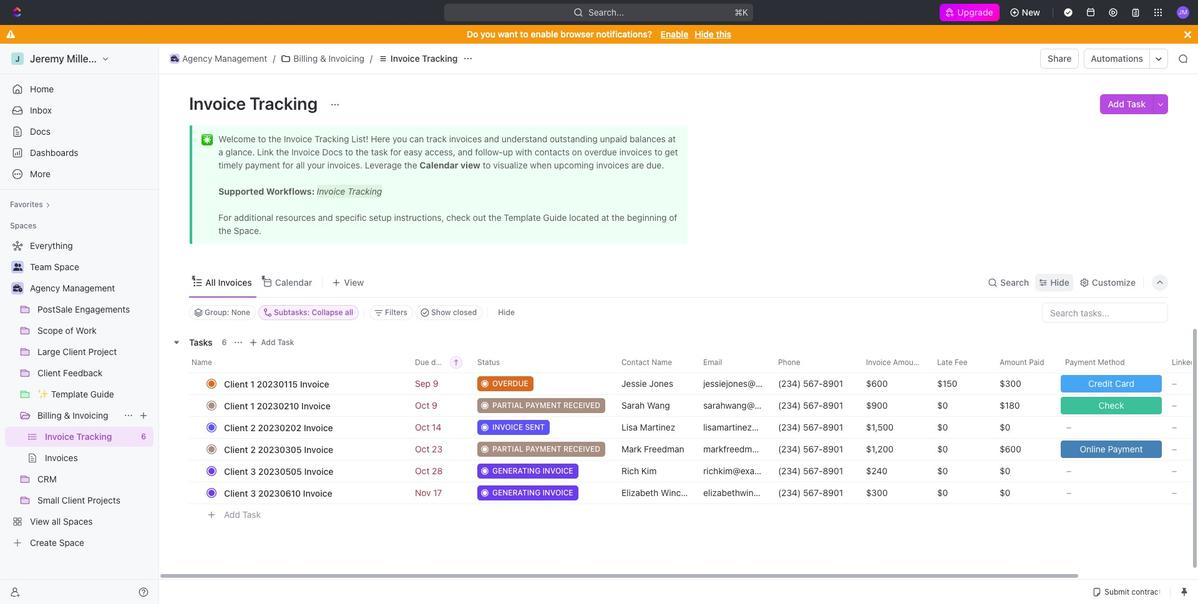 Task type: locate. For each thing, give the bounding box(es) containing it.
– for $900
[[1172, 400, 1177, 411]]

1 vertical spatial payment
[[526, 444, 561, 454]]

payment
[[526, 401, 561, 410], [526, 444, 561, 454]]

2 partial payment received button from the top
[[470, 438, 614, 461]]

invoices inside sidebar navigation
[[45, 452, 78, 463]]

partial down overdue
[[492, 401, 524, 410]]

1 horizontal spatial hide
[[695, 29, 714, 39]]

2 (234) 567-8901 from the top
[[778, 400, 843, 411]]

contact name button
[[614, 353, 696, 373]]

$600 button down invoice amount on the right
[[859, 373, 930, 395]]

3 left 20230505
[[250, 466, 256, 476]]

1 567- from the top
[[803, 378, 823, 389]]

1 (234) 567-8901 link from the top
[[778, 378, 843, 389]]

3 (234) 567-8901 link from the top
[[778, 422, 843, 432]]

business time image right "workspace"
[[171, 56, 179, 62]]

(234) 567-8901 for lisamartinez@example.com
[[778, 422, 843, 432]]

client up view all spaces link at the left of the page
[[62, 495, 85, 505]]

client for client 1 20230115 invoice
[[224, 378, 248, 389]]

space down view all spaces link at the left of the page
[[59, 537, 84, 548]]

1 left 20230210
[[250, 400, 254, 411]]

received down invoice sent dropdown button
[[563, 444, 600, 454]]

invoice inside client 3 20230505 invoice link
[[304, 466, 333, 476]]

add
[[1108, 99, 1124, 109], [261, 338, 275, 347], [224, 509, 240, 520]]

3 567- from the top
[[803, 422, 823, 432]]

hide left this
[[695, 29, 714, 39]]

✨ template guide
[[37, 389, 114, 399]]

0 horizontal spatial business time image
[[13, 285, 22, 292]]

2 generating from the top
[[492, 488, 541, 497]]

0 horizontal spatial view
[[30, 516, 49, 527]]

name up jones
[[652, 358, 672, 367]]

1 vertical spatial agency
[[30, 283, 60, 293]]

client inside large client project link
[[63, 346, 86, 357]]

client 1 20230115 invoice link
[[221, 375, 405, 393]]

2 / from the left
[[370, 53, 373, 64]]

winchester
[[661, 487, 707, 498]]

1 horizontal spatial agency
[[182, 53, 212, 64]]

invoice tracking
[[391, 53, 458, 64], [189, 93, 321, 114], [45, 431, 112, 442]]

(234) for jessiejones@example.com
[[778, 378, 801, 389]]

late fee button
[[930, 353, 992, 373]]

space inside team space link
[[54, 261, 79, 272]]

enable
[[531, 29, 558, 39]]

0 vertical spatial generating invoice
[[492, 466, 573, 476]]

5 (234) 567-8901 link from the top
[[778, 466, 843, 476]]

0 vertical spatial payment
[[1065, 358, 1096, 367]]

1 horizontal spatial &
[[320, 53, 326, 64]]

partial payment received button
[[470, 394, 614, 417], [470, 438, 614, 461]]

$600 button down the $180 button
[[992, 438, 1058, 461]]

2 2 from the top
[[250, 444, 256, 455]]

add down client 3 20230610 invoice
[[224, 509, 240, 520]]

$300 button down $240
[[859, 482, 930, 504]]

task down client 3 20230610 invoice
[[242, 509, 261, 520]]

0 vertical spatial management
[[215, 53, 267, 64]]

0 vertical spatial add
[[1108, 99, 1124, 109]]

8901 for sarahwang@example.com
[[823, 400, 843, 411]]

2 received from the top
[[563, 444, 600, 454]]

2 name from the left
[[652, 358, 672, 367]]

view inside sidebar navigation
[[30, 516, 49, 527]]

0 horizontal spatial $600
[[866, 378, 888, 389]]

payment up credit at the bottom of the page
[[1065, 358, 1096, 367]]

client 2 20230202 invoice link
[[221, 418, 405, 437]]

2 partial payment received from the top
[[492, 444, 600, 454]]

1 vertical spatial 1
[[250, 400, 254, 411]]

kim
[[641, 466, 657, 476]]

tree inside sidebar navigation
[[5, 236, 154, 553]]

add task up name dropdown button
[[261, 338, 294, 347]]

0 vertical spatial 1
[[250, 378, 254, 389]]

payment down invoice sent dropdown button
[[526, 444, 561, 454]]

invoice inside invoice amount 'dropdown button'
[[866, 358, 891, 367]]

add down automations button
[[1108, 99, 1124, 109]]

client inside 'client 1 20230115 invoice' link
[[224, 378, 248, 389]]

1 (234) 567-8901 from the top
[[778, 378, 843, 389]]

task up name dropdown button
[[277, 338, 294, 347]]

0 horizontal spatial 6
[[141, 432, 146, 441]]

1 vertical spatial billing & invoicing link
[[37, 406, 119, 426]]

2 3 from the top
[[250, 488, 256, 498]]

generating for rich kim
[[492, 466, 541, 476]]

2 left 20230202
[[250, 422, 256, 433]]

567- for richkim@example.com
[[803, 466, 823, 476]]

0 horizontal spatial invoice tracking
[[45, 431, 112, 442]]

payment down the overdue dropdown button
[[526, 401, 561, 410]]

partial payment received button up sent
[[470, 394, 614, 417]]

2 horizontal spatial tracking
[[422, 53, 458, 64]]

sidebar navigation
[[0, 44, 162, 604]]

hide right 'search'
[[1050, 277, 1069, 287]]

invoice inside "client 3 20230610 invoice" link
[[303, 488, 332, 498]]

1 amount from the left
[[893, 358, 921, 367]]

0 horizontal spatial /
[[273, 53, 275, 64]]

sarah wang
[[622, 400, 670, 411]]

tree containing everything
[[5, 236, 154, 553]]

– button for $600
[[1164, 373, 1198, 395]]

tree
[[5, 236, 154, 553]]

$300 up $180
[[1000, 378, 1021, 389]]

0 horizontal spatial billing
[[37, 410, 62, 421]]

567- for sarahwang@example.com
[[803, 400, 823, 411]]

$150
[[937, 378, 957, 389]]

$300 for $300 button to the right
[[1000, 378, 1021, 389]]

1
[[250, 378, 254, 389], [250, 400, 254, 411]]

2 567- from the top
[[803, 400, 823, 411]]

1 horizontal spatial invoices
[[218, 277, 252, 287]]

online payment button
[[1058, 438, 1164, 461]]

2 generating invoice button from the top
[[470, 482, 614, 504]]

6 (234) 567-8901 from the top
[[778, 487, 843, 498]]

1 vertical spatial &
[[64, 410, 70, 421]]

everything
[[30, 240, 73, 251]]

4 (234) 567-8901 link from the top
[[778, 444, 843, 454]]

agency management inside sidebar navigation
[[30, 283, 115, 293]]

partial payment received down invoice sent dropdown button
[[492, 444, 600, 454]]

$600 up $900
[[866, 378, 888, 389]]

payment method
[[1065, 358, 1125, 367]]

view up subtasks: collapse all
[[344, 277, 364, 287]]

generating for elizabeth winchester
[[492, 488, 541, 497]]

1 generating invoice from the top
[[492, 466, 573, 476]]

0 vertical spatial tracking
[[422, 53, 458, 64]]

1 vertical spatial invoice tracking
[[189, 93, 321, 114]]

0 vertical spatial partial payment received
[[492, 401, 600, 410]]

$300
[[1000, 378, 1021, 389], [866, 487, 888, 498]]

client inside "client 3 20230610 invoice" link
[[224, 488, 248, 498]]

partial payment received button down sent
[[470, 438, 614, 461]]

invoice
[[492, 422, 523, 432], [543, 466, 573, 476], [543, 488, 573, 497]]

view for view all spaces
[[30, 516, 49, 527]]

favorites
[[10, 200, 43, 209]]

1 (234) from the top
[[778, 378, 801, 389]]

customize button
[[1076, 274, 1139, 291]]

partial for sarah
[[492, 401, 524, 410]]

amount left paid
[[1000, 358, 1027, 367]]

1 partial from the top
[[492, 401, 524, 410]]

1 name from the left
[[192, 358, 212, 367]]

$300 button
[[992, 373, 1058, 395], [859, 482, 930, 504]]

invoicing inside sidebar navigation
[[73, 410, 108, 421]]

6 right tasks
[[222, 338, 227, 347]]

wang
[[647, 400, 670, 411]]

amount
[[893, 358, 921, 367], [1000, 358, 1027, 367]]

client inside the client feedback link
[[37, 368, 61, 378]]

(234) 567-8901 link for sarahwang@example.com
[[778, 400, 843, 411]]

2 payment from the top
[[526, 444, 561, 454]]

1 payment from the top
[[526, 401, 561, 410]]

hide inside button
[[498, 308, 515, 317]]

management inside sidebar navigation
[[62, 283, 115, 293]]

1 vertical spatial hide
[[1050, 277, 1069, 287]]

space down everything link
[[54, 261, 79, 272]]

567- for jessiejones@example.com
[[803, 378, 823, 389]]

paid
[[1029, 358, 1044, 367]]

invoices up crm at the left bottom
[[45, 452, 78, 463]]

none
[[231, 308, 250, 317]]

received down the overdue dropdown button
[[563, 401, 600, 410]]

2 vertical spatial add
[[224, 509, 240, 520]]

0 horizontal spatial task
[[242, 509, 261, 520]]

0 horizontal spatial all
[[52, 516, 61, 527]]

0 vertical spatial invoicing
[[329, 53, 364, 64]]

add task button down automations button
[[1100, 94, 1153, 114]]

team
[[30, 261, 52, 272]]

amount inside dropdown button
[[1000, 358, 1027, 367]]

5 (234) 567-8901 from the top
[[778, 466, 843, 476]]

1 vertical spatial invoice
[[543, 466, 573, 476]]

received for sarah wang
[[563, 401, 600, 410]]

business time image
[[171, 56, 179, 62], [13, 285, 22, 292]]

client left 20230305
[[224, 444, 248, 455]]

invoice inside client 2 20230305 invoice link
[[304, 444, 333, 455]]

1 3 from the top
[[250, 466, 256, 476]]

client inside small client projects link
[[62, 495, 85, 505]]

2 generating invoice from the top
[[492, 488, 573, 497]]

partial down invoice sent
[[492, 444, 524, 454]]

1 horizontal spatial $300 button
[[992, 373, 1058, 395]]

freedman
[[644, 444, 684, 454]]

mark freedman button
[[614, 438, 696, 461]]

– for $300
[[1172, 487, 1177, 498]]

partial for mark
[[492, 444, 524, 454]]

2 8901 from the top
[[823, 400, 843, 411]]

crm
[[37, 474, 57, 484]]

$180
[[1000, 400, 1020, 411]]

all up the create space at the left bottom
[[52, 516, 61, 527]]

0 vertical spatial business time image
[[171, 56, 179, 62]]

0 vertical spatial $300 button
[[992, 373, 1058, 395]]

$300 button down amount paid
[[992, 373, 1058, 395]]

0 horizontal spatial invoicing
[[73, 410, 108, 421]]

1 vertical spatial $600 button
[[992, 438, 1058, 461]]

0 vertical spatial spaces
[[10, 221, 36, 230]]

1 vertical spatial partial payment received
[[492, 444, 600, 454]]

agency management link
[[167, 51, 270, 66], [30, 278, 151, 298]]

user group image
[[13, 263, 22, 271]]

partial payment received button for mark
[[470, 438, 614, 461]]

tracking inside sidebar navigation
[[76, 431, 112, 442]]

elizabeth winchester button
[[614, 482, 707, 504]]

postsale engagements
[[37, 304, 130, 315]]

of
[[65, 325, 73, 336]]

2 left 20230305
[[250, 444, 256, 455]]

– button for $900
[[1164, 394, 1198, 417]]

0 horizontal spatial management
[[62, 283, 115, 293]]

hide right closed in the left bottom of the page
[[498, 308, 515, 317]]

2 (234) 567-8901 link from the top
[[778, 400, 843, 411]]

all invoices link
[[203, 274, 252, 291]]

view inside button
[[344, 277, 364, 287]]

client left 20230505
[[224, 466, 248, 476]]

search
[[1000, 277, 1029, 287]]

client down large
[[37, 368, 61, 378]]

1 vertical spatial business time image
[[13, 285, 22, 292]]

8901 for richkim@example.com
[[823, 466, 843, 476]]

add task button up name dropdown button
[[246, 335, 299, 350]]

0 vertical spatial agency management
[[182, 53, 267, 64]]

1 generating from the top
[[492, 466, 541, 476]]

(234) for sarahwang@example.com
[[778, 400, 801, 411]]

1 vertical spatial invoice tracking link
[[45, 427, 136, 447]]

client 1 20230115 invoice
[[224, 378, 329, 389]]

add task button down client 3 20230610 invoice
[[218, 507, 266, 522]]

jessiejones@example.com link
[[703, 378, 809, 389]]

agency inside sidebar navigation
[[30, 283, 60, 293]]

$1,500
[[866, 422, 894, 432]]

1 vertical spatial management
[[62, 283, 115, 293]]

space for create space
[[59, 537, 84, 548]]

1 vertical spatial partial
[[492, 444, 524, 454]]

1 horizontal spatial spaces
[[63, 516, 93, 527]]

due date button
[[407, 353, 470, 373]]

2 1 from the top
[[250, 400, 254, 411]]

1 8901 from the top
[[823, 378, 843, 389]]

1 for 20230210
[[250, 400, 254, 411]]

add task down automations button
[[1108, 99, 1146, 109]]

task for topmost add task 'button'
[[1127, 99, 1146, 109]]

agency
[[182, 53, 212, 64], [30, 283, 60, 293]]

5 8901 from the top
[[823, 466, 843, 476]]

0 vertical spatial view
[[344, 277, 364, 287]]

partial payment received down the overdue dropdown button
[[492, 401, 600, 410]]

client 3 20230610 invoice link
[[221, 484, 405, 502]]

6 up the invoices link
[[141, 432, 146, 441]]

spaces down favorites
[[10, 221, 36, 230]]

0 vertical spatial partial
[[492, 401, 524, 410]]

4 (234) from the top
[[778, 444, 801, 454]]

0 vertical spatial generating
[[492, 466, 541, 476]]

view up create
[[30, 516, 49, 527]]

3
[[250, 466, 256, 476], [250, 488, 256, 498]]

0 vertical spatial &
[[320, 53, 326, 64]]

0 horizontal spatial agency management
[[30, 283, 115, 293]]

partial
[[492, 401, 524, 410], [492, 444, 524, 454]]

0 horizontal spatial amount
[[893, 358, 921, 367]]

1 2 from the top
[[250, 422, 256, 433]]

elizabeth
[[622, 487, 658, 498]]

do you want to enable browser notifications? enable hide this
[[467, 29, 731, 39]]

1 left 20230115
[[250, 378, 254, 389]]

$600 down $180
[[1000, 444, 1021, 454]]

space inside create space link
[[59, 537, 84, 548]]

– for $1,500
[[1172, 422, 1177, 432]]

(234) 567-8901 link for jessiejones@example.com
[[778, 378, 843, 389]]

2 amount from the left
[[1000, 358, 1027, 367]]

spaces down small client projects
[[63, 516, 93, 527]]

client left 20230202
[[224, 422, 248, 433]]

0 horizontal spatial billing & invoicing
[[37, 410, 108, 421]]

credit card button
[[1058, 373, 1164, 395]]

$1,200
[[866, 444, 894, 454]]

5 567- from the top
[[803, 466, 823, 476]]

received
[[563, 401, 600, 410], [563, 444, 600, 454]]

(234) 567-8901 for jessiejones@example.com
[[778, 378, 843, 389]]

client up "client feedback"
[[63, 346, 86, 357]]

client for client feedback
[[37, 368, 61, 378]]

2 (234) from the top
[[778, 400, 801, 411]]

payment right online
[[1108, 444, 1143, 454]]

add task down client 3 20230610 invoice
[[224, 509, 261, 520]]

2 vertical spatial invoice
[[543, 488, 573, 497]]

docs
[[30, 126, 51, 137]]

20230305
[[258, 444, 302, 455]]

1 partial payment received from the top
[[492, 401, 600, 410]]

$300 down $240
[[866, 487, 888, 498]]

invoices right all on the top of page
[[218, 277, 252, 287]]

client inside client 1 20230210 invoice link
[[224, 400, 248, 411]]

– button for $1,200
[[1164, 438, 1198, 461]]

add up name dropdown button
[[261, 338, 275, 347]]

$300 for the left $300 button
[[866, 487, 888, 498]]

2 partial from the top
[[492, 444, 524, 454]]

1 horizontal spatial add
[[261, 338, 275, 347]]

(234) 567-8901 link for lisamartinez@example.com
[[778, 422, 843, 432]]

received for mark freedman
[[563, 444, 600, 454]]

1 vertical spatial $300
[[866, 487, 888, 498]]

jessie
[[622, 378, 647, 389]]

client left 20230115
[[224, 378, 248, 389]]

0 vertical spatial partial payment received button
[[470, 394, 614, 417]]

0 horizontal spatial name
[[192, 358, 212, 367]]

2 for 20230305
[[250, 444, 256, 455]]

docs link
[[5, 122, 154, 142]]

you
[[481, 29, 496, 39]]

billing
[[294, 53, 318, 64], [37, 410, 62, 421]]

client left 20230210
[[224, 400, 248, 411]]

lisa martinez
[[622, 422, 675, 432]]

1 horizontal spatial billing & invoicing
[[294, 53, 364, 64]]

1 partial payment received button from the top
[[470, 394, 614, 417]]

1 vertical spatial billing
[[37, 410, 62, 421]]

invoice tracking inside sidebar navigation
[[45, 431, 112, 442]]

1 generating invoice button from the top
[[470, 460, 614, 482]]

3 left 20230610
[[250, 488, 256, 498]]

1 vertical spatial $600
[[1000, 444, 1021, 454]]

0 vertical spatial payment
[[526, 401, 561, 410]]

1 vertical spatial space
[[59, 537, 84, 548]]

invoice tracking link
[[375, 51, 461, 66], [45, 427, 136, 447]]

client inside client 2 20230202 invoice link
[[224, 422, 248, 433]]

business time image down "user group" icon
[[13, 285, 22, 292]]

$0 button
[[930, 394, 992, 417], [930, 416, 992, 439], [992, 416, 1058, 439], [930, 438, 992, 461], [930, 460, 992, 482], [992, 460, 1058, 482], [930, 482, 992, 504], [992, 482, 1058, 504]]

client for client 2 20230305 invoice
[[224, 444, 248, 455]]

1 received from the top
[[563, 401, 600, 410]]

payment for mark freedman
[[526, 444, 561, 454]]

1 horizontal spatial tracking
[[250, 93, 318, 114]]

show closed button
[[416, 305, 483, 320]]

rich
[[622, 466, 639, 476]]

$900 button
[[859, 394, 930, 417]]

method
[[1098, 358, 1125, 367]]

create space
[[30, 537, 84, 548]]

3 (234) 567-8901 from the top
[[778, 422, 843, 432]]

0 horizontal spatial add
[[224, 509, 240, 520]]

client left 20230610
[[224, 488, 248, 498]]

invoice inside client 1 20230210 invoice link
[[301, 400, 331, 411]]

0 vertical spatial invoices
[[218, 277, 252, 287]]

add for topmost add task 'button'
[[1108, 99, 1124, 109]]

2 horizontal spatial hide
[[1050, 277, 1069, 287]]

1 horizontal spatial $600
[[1000, 444, 1021, 454]]

amount left late
[[893, 358, 921, 367]]

1 vertical spatial 2
[[250, 444, 256, 455]]

1 vertical spatial invoices
[[45, 452, 78, 463]]

richkim@example.com
[[703, 466, 794, 476]]

1 vertical spatial tracking
[[250, 93, 318, 114]]

3 8901 from the top
[[823, 422, 843, 432]]

1 vertical spatial all
[[52, 516, 61, 527]]

space for team space
[[54, 261, 79, 272]]

client feedback
[[37, 368, 103, 378]]

1 horizontal spatial invoice tracking link
[[375, 51, 461, 66]]

1 horizontal spatial 6
[[222, 338, 227, 347]]

1 horizontal spatial billing
[[294, 53, 318, 64]]

2 vertical spatial invoice tracking
[[45, 431, 112, 442]]

(234) for lisamartinez@example.com
[[778, 422, 801, 432]]

name down tasks
[[192, 358, 212, 367]]

0 horizontal spatial payment
[[1065, 358, 1096, 367]]

client inside client 2 20230305 invoice link
[[224, 444, 248, 455]]

1 horizontal spatial task
[[277, 338, 294, 347]]

0 horizontal spatial billing & invoicing link
[[37, 406, 119, 426]]

5 (234) from the top
[[778, 466, 801, 476]]

1 vertical spatial generating
[[492, 488, 541, 497]]

1 horizontal spatial payment
[[1108, 444, 1143, 454]]

postsale engagements link
[[37, 300, 151, 319]]

1 horizontal spatial /
[[370, 53, 373, 64]]

3 for 20230610
[[250, 488, 256, 498]]

– for $1,200
[[1172, 444, 1177, 454]]

invoice amount button
[[859, 353, 930, 373]]

client
[[63, 346, 86, 357], [37, 368, 61, 378], [224, 378, 248, 389], [224, 400, 248, 411], [224, 422, 248, 433], [224, 444, 248, 455], [224, 466, 248, 476], [224, 488, 248, 498], [62, 495, 85, 505]]

3 (234) from the top
[[778, 422, 801, 432]]

task down automations button
[[1127, 99, 1146, 109]]

1 1 from the top
[[250, 378, 254, 389]]

client 2 20230305 invoice link
[[221, 440, 405, 458]]

2 vertical spatial hide
[[498, 308, 515, 317]]

subtasks:
[[274, 308, 310, 317]]

lisa
[[622, 422, 638, 432]]

client inside client 3 20230505 invoice link
[[224, 466, 248, 476]]

1 vertical spatial 3
[[250, 488, 256, 498]]

engagements
[[75, 304, 130, 315]]

20230610
[[258, 488, 301, 498]]

all right collapse
[[345, 308, 353, 317]]



Task type: vqa. For each thing, say whether or not it's contained in the screenshot.
Generating related to Elizabeth Winchester
yes



Task type: describe. For each thing, give the bounding box(es) containing it.
1 horizontal spatial management
[[215, 53, 267, 64]]

generating invoice for elizabeth winchester
[[492, 488, 573, 497]]

client for client 2 20230202 invoice
[[224, 422, 248, 433]]

3 for 20230505
[[250, 466, 256, 476]]

partial payment received for mark freedman
[[492, 444, 600, 454]]

client for client 1 20230210 invoice
[[224, 400, 248, 411]]

1 horizontal spatial invoicing
[[329, 53, 364, 64]]

date
[[431, 358, 447, 367]]

6 inside sidebar navigation
[[141, 432, 146, 441]]

0 vertical spatial agency
[[182, 53, 212, 64]]

sarah wang button
[[614, 394, 696, 417]]

amount inside 'dropdown button'
[[893, 358, 921, 367]]

overdue button
[[470, 373, 614, 395]]

linked d
[[1172, 358, 1198, 367]]

0 vertical spatial add task
[[1108, 99, 1146, 109]]

jessie jones
[[622, 378, 673, 389]]

1 horizontal spatial invoice tracking
[[189, 93, 321, 114]]

online
[[1080, 444, 1106, 454]]

0 vertical spatial add task button
[[1100, 94, 1153, 114]]

0 horizontal spatial spaces
[[10, 221, 36, 230]]

0 vertical spatial invoice tracking
[[391, 53, 458, 64]]

0 horizontal spatial agency management link
[[30, 278, 151, 298]]

0 vertical spatial invoice tracking link
[[375, 51, 461, 66]]

martinez
[[640, 422, 675, 432]]

0 vertical spatial 6
[[222, 338, 227, 347]]

1 horizontal spatial billing & invoicing link
[[278, 51, 368, 66]]

6 (234) from the top
[[778, 487, 801, 498]]

8901 for lisamartinez@example.com
[[823, 422, 843, 432]]

name button
[[189, 353, 407, 373]]

dashboards link
[[5, 143, 154, 163]]

client for client 3 20230505 invoice
[[224, 466, 248, 476]]

2 for 20230202
[[250, 422, 256, 433]]

partial payment received button for sarah
[[470, 394, 614, 417]]

show
[[431, 308, 451, 317]]

jessie jones button
[[614, 373, 696, 395]]

filters
[[385, 308, 408, 317]]

show closed
[[431, 308, 477, 317]]

group:
[[205, 308, 229, 317]]

1 horizontal spatial agency management
[[182, 53, 267, 64]]

generating invoice for rich kim
[[492, 466, 573, 476]]

generating invoice button for rich
[[470, 460, 614, 482]]

linked d button
[[1164, 353, 1198, 373]]

567- for lisamartinez@example.com
[[803, 422, 823, 432]]

all
[[205, 277, 216, 287]]

invoice amount
[[866, 358, 921, 367]]

1 vertical spatial spaces
[[63, 516, 93, 527]]

2 vertical spatial add task button
[[218, 507, 266, 522]]

inbox
[[30, 105, 52, 115]]

all inside sidebar navigation
[[52, 516, 61, 527]]

1 vertical spatial add task
[[261, 338, 294, 347]]

view all spaces
[[30, 516, 93, 527]]

partial payment received for sarah wang
[[492, 401, 600, 410]]

small client projects link
[[37, 490, 151, 510]]

– button for $300
[[1164, 482, 1198, 504]]

1 horizontal spatial business time image
[[171, 56, 179, 62]]

client 1 20230210 invoice link
[[221, 397, 405, 415]]

add for bottom add task 'button'
[[224, 509, 240, 520]]

richkim@example.com link
[[703, 466, 794, 476]]

0 vertical spatial billing
[[294, 53, 318, 64]]

name inside dropdown button
[[652, 358, 672, 367]]

6 567- from the top
[[803, 487, 823, 498]]

& inside sidebar navigation
[[64, 410, 70, 421]]

view button
[[328, 274, 368, 291]]

workspace
[[103, 53, 155, 64]]

late
[[937, 358, 953, 367]]

business time image inside sidebar navigation
[[13, 285, 22, 292]]

template
[[51, 389, 88, 399]]

1 vertical spatial add task button
[[246, 335, 299, 350]]

late fee
[[937, 358, 968, 367]]

amount paid button
[[992, 353, 1058, 373]]

client 2 20230202 invoice
[[224, 422, 333, 433]]

client feedback link
[[37, 363, 151, 383]]

0 horizontal spatial $600 button
[[859, 373, 930, 395]]

group: none
[[205, 308, 250, 317]]

1 horizontal spatial agency management link
[[167, 51, 270, 66]]

invoices inside 'link'
[[218, 277, 252, 287]]

postsale
[[37, 304, 73, 315]]

d
[[1197, 358, 1198, 367]]

scope of work
[[37, 325, 97, 336]]

task for bottom add task 'button'
[[242, 509, 261, 520]]

rich kim button
[[614, 460, 696, 482]]

1 vertical spatial task
[[277, 338, 294, 347]]

hide inside dropdown button
[[1050, 277, 1069, 287]]

(234) 567-8901 for richkim@example.com
[[778, 466, 843, 476]]

(234) 567-8901 for sarahwang@example.com
[[778, 400, 843, 411]]

new
[[1022, 7, 1040, 17]]

credit
[[1088, 378, 1113, 389]]

home
[[30, 84, 54, 94]]

– for $240
[[1172, 466, 1177, 476]]

0 vertical spatial hide
[[695, 29, 714, 39]]

large
[[37, 346, 60, 357]]

jeremy miller's workspace, , element
[[11, 52, 24, 65]]

4 567- from the top
[[803, 444, 823, 454]]

6 8901 from the top
[[823, 487, 843, 498]]

6 (234) 567-8901 link from the top
[[778, 487, 843, 498]]

jm button
[[1173, 2, 1193, 22]]

0 vertical spatial $600
[[866, 378, 888, 389]]

overdue
[[492, 379, 528, 388]]

miller's
[[67, 53, 100, 64]]

0 vertical spatial billing & invoicing
[[294, 53, 364, 64]]

rich kim
[[622, 466, 657, 476]]

search button
[[984, 274, 1033, 291]]

0 vertical spatial all
[[345, 308, 353, 317]]

jones
[[649, 378, 673, 389]]

j
[[15, 54, 20, 63]]

email
[[703, 358, 722, 367]]

fee
[[955, 358, 968, 367]]

card
[[1115, 378, 1134, 389]]

jeremy
[[30, 53, 64, 64]]

client 3 20230505 invoice link
[[221, 462, 405, 480]]

invoice inside 'client 1 20230115 invoice' link
[[300, 378, 329, 389]]

lisamartinez@example.com
[[703, 422, 813, 432]]

name inside dropdown button
[[192, 358, 212, 367]]

view for view
[[344, 277, 364, 287]]

view all spaces link
[[5, 512, 151, 532]]

2 vertical spatial add task
[[224, 509, 261, 520]]

invoice inside sidebar navigation
[[45, 431, 74, 442]]

contact name
[[622, 358, 672, 367]]

dashboards
[[30, 147, 78, 158]]

– button for $1,500
[[1164, 416, 1198, 439]]

credit card
[[1088, 378, 1134, 389]]

inbox link
[[5, 100, 154, 120]]

invoice sent
[[492, 422, 545, 432]]

lisamartinez@example.com link
[[703, 422, 813, 432]]

payment inside "dropdown button"
[[1065, 358, 1096, 367]]

client 3 20230610 invoice
[[224, 488, 332, 498]]

status button
[[470, 353, 614, 373]]

browser
[[561, 29, 594, 39]]

invoice for elizabeth winchester
[[543, 488, 573, 497]]

(234) for richkim@example.com
[[778, 466, 801, 476]]

1 for 20230115
[[250, 378, 254, 389]]

contact
[[622, 358, 650, 367]]

project
[[88, 346, 117, 357]]

4 8901 from the top
[[823, 444, 843, 454]]

payment for sarah wang
[[526, 401, 561, 410]]

4 (234) 567-8901 from the top
[[778, 444, 843, 454]]

– for $600
[[1172, 378, 1177, 389]]

payment inside dropdown button
[[1108, 444, 1143, 454]]

scope
[[37, 325, 63, 336]]

guide
[[90, 389, 114, 399]]

small
[[37, 495, 59, 505]]

0 vertical spatial invoice
[[492, 422, 523, 432]]

create
[[30, 537, 57, 548]]

$1,200 button
[[859, 438, 930, 461]]

generating invoice button for elizabeth
[[470, 482, 614, 504]]

invoice for rich kim
[[543, 466, 573, 476]]

(234) 567-8901 link for richkim@example.com
[[778, 466, 843, 476]]

search...
[[589, 7, 624, 17]]

0 horizontal spatial $300 button
[[859, 482, 930, 504]]

Search tasks... text field
[[1043, 303, 1168, 322]]

invoice inside client 2 20230202 invoice link
[[304, 422, 333, 433]]

home link
[[5, 79, 154, 99]]

billing & invoicing inside sidebar navigation
[[37, 410, 108, 421]]

sarahwang@example.com
[[703, 400, 808, 411]]

– button for $240
[[1164, 460, 1198, 482]]

8901 for jessiejones@example.com
[[823, 378, 843, 389]]

elizabeth winchester
[[622, 487, 707, 498]]

new button
[[1004, 2, 1048, 22]]

client for client 3 20230610 invoice
[[224, 488, 248, 498]]

1 / from the left
[[273, 53, 275, 64]]

automations
[[1091, 53, 1143, 64]]

automations button
[[1085, 49, 1149, 68]]

20230505
[[258, 466, 302, 476]]

billing inside sidebar navigation
[[37, 410, 62, 421]]

0 horizontal spatial invoice tracking link
[[45, 427, 136, 447]]

collapse
[[312, 308, 343, 317]]

invoice sent button
[[470, 416, 614, 439]]

sarahwang@example.com link
[[703, 400, 808, 411]]



